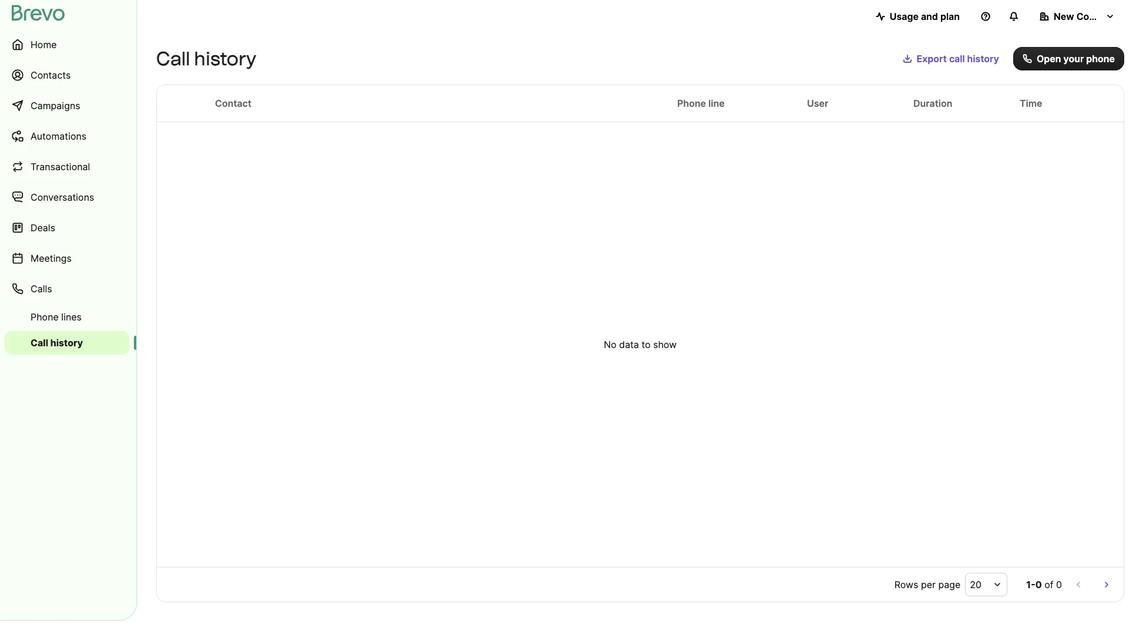 Task type: describe. For each thing, give the bounding box(es) containing it.
contacts link
[[5, 61, 129, 89]]

conversations link
[[5, 183, 129, 211]]

company
[[1077, 11, 1120, 22]]

export call history
[[917, 53, 999, 65]]

1-
[[1026, 579, 1035, 591]]

usage and plan button
[[866, 5, 969, 28]]

deals link
[[5, 214, 129, 242]]

rows
[[895, 579, 918, 591]]

transactional link
[[5, 153, 129, 181]]

phone lines link
[[5, 305, 129, 329]]

1 0 from the left
[[1035, 579, 1042, 591]]

phone lines
[[31, 311, 82, 323]]

time
[[1020, 98, 1042, 109]]

new
[[1054, 11, 1074, 22]]

data
[[619, 339, 639, 351]]

contact
[[215, 98, 251, 109]]

campaigns link
[[5, 92, 129, 120]]

phone line
[[677, 98, 725, 109]]

conversations
[[31, 192, 94, 203]]

home link
[[5, 31, 129, 59]]

line
[[708, 98, 725, 109]]

1-0 of 0
[[1026, 579, 1062, 591]]

no
[[604, 339, 617, 351]]

plan
[[940, 11, 960, 22]]

new company
[[1054, 11, 1120, 22]]

call history link
[[5, 331, 129, 355]]

user
[[807, 98, 829, 109]]



Task type: locate. For each thing, give the bounding box(es) containing it.
call history down 'phone lines'
[[31, 337, 83, 349]]

usage
[[890, 11, 919, 22]]

20 button
[[965, 573, 1008, 597]]

transactional
[[31, 161, 90, 173]]

0 vertical spatial phone
[[677, 98, 706, 109]]

phone left line
[[677, 98, 706, 109]]

phone for phone lines
[[31, 311, 59, 323]]

1 vertical spatial phone
[[31, 311, 59, 323]]

open your phone
[[1037, 53, 1115, 65]]

meetings link
[[5, 244, 129, 273]]

phone left lines
[[31, 311, 59, 323]]

page
[[938, 579, 961, 591]]

home
[[31, 39, 57, 51]]

0 horizontal spatial 0
[[1035, 579, 1042, 591]]

meetings
[[31, 253, 72, 264]]

0 horizontal spatial history
[[50, 337, 83, 349]]

2 horizontal spatial history
[[967, 53, 999, 65]]

20
[[970, 579, 982, 591]]

call history up contact at the left of the page
[[156, 48, 256, 70]]

history
[[194, 48, 256, 70], [967, 53, 999, 65], [50, 337, 83, 349]]

contacts
[[31, 69, 71, 81]]

1 horizontal spatial call
[[156, 48, 190, 70]]

1 vertical spatial call
[[31, 337, 48, 349]]

history inside button
[[967, 53, 999, 65]]

automations
[[31, 130, 86, 142]]

0 vertical spatial call history
[[156, 48, 256, 70]]

call
[[949, 53, 965, 65]]

lines
[[61, 311, 82, 323]]

0 horizontal spatial call
[[31, 337, 48, 349]]

1 horizontal spatial history
[[194, 48, 256, 70]]

of
[[1045, 579, 1054, 591]]

open
[[1037, 53, 1061, 65]]

2 0 from the left
[[1056, 579, 1062, 591]]

to
[[642, 339, 651, 351]]

phone
[[677, 98, 706, 109], [31, 311, 59, 323]]

export
[[917, 53, 947, 65]]

per
[[921, 579, 936, 591]]

export call history button
[[893, 47, 1009, 70]]

usage and plan
[[890, 11, 960, 22]]

0 vertical spatial call
[[156, 48, 190, 70]]

deals
[[31, 222, 55, 234]]

phone for phone line
[[677, 98, 706, 109]]

call history
[[156, 48, 256, 70], [31, 337, 83, 349]]

history up contact at the left of the page
[[194, 48, 256, 70]]

0 left of
[[1035, 579, 1042, 591]]

open your phone button
[[1013, 47, 1124, 70]]

show
[[653, 339, 677, 351]]

calls link
[[5, 275, 129, 303]]

phone
[[1086, 53, 1115, 65]]

calls
[[31, 283, 52, 295]]

your
[[1064, 53, 1084, 65]]

0 horizontal spatial call history
[[31, 337, 83, 349]]

and
[[921, 11, 938, 22]]

call inside call history link
[[31, 337, 48, 349]]

history down the phone lines link
[[50, 337, 83, 349]]

duration
[[913, 98, 953, 109]]

1 horizontal spatial 0
[[1056, 579, 1062, 591]]

automations link
[[5, 122, 129, 150]]

rows per page
[[895, 579, 961, 591]]

campaigns
[[31, 100, 80, 112]]

1 horizontal spatial phone
[[677, 98, 706, 109]]

0 right of
[[1056, 579, 1062, 591]]

0 horizontal spatial phone
[[31, 311, 59, 323]]

no data to show
[[604, 339, 677, 351]]

0
[[1035, 579, 1042, 591], [1056, 579, 1062, 591]]

call
[[156, 48, 190, 70], [31, 337, 48, 349]]

1 vertical spatial call history
[[31, 337, 83, 349]]

1 horizontal spatial call history
[[156, 48, 256, 70]]

history right call
[[967, 53, 999, 65]]

new company button
[[1030, 5, 1124, 28]]



Task type: vqa. For each thing, say whether or not it's contained in the screenshot.
INFORMATIONAL
no



